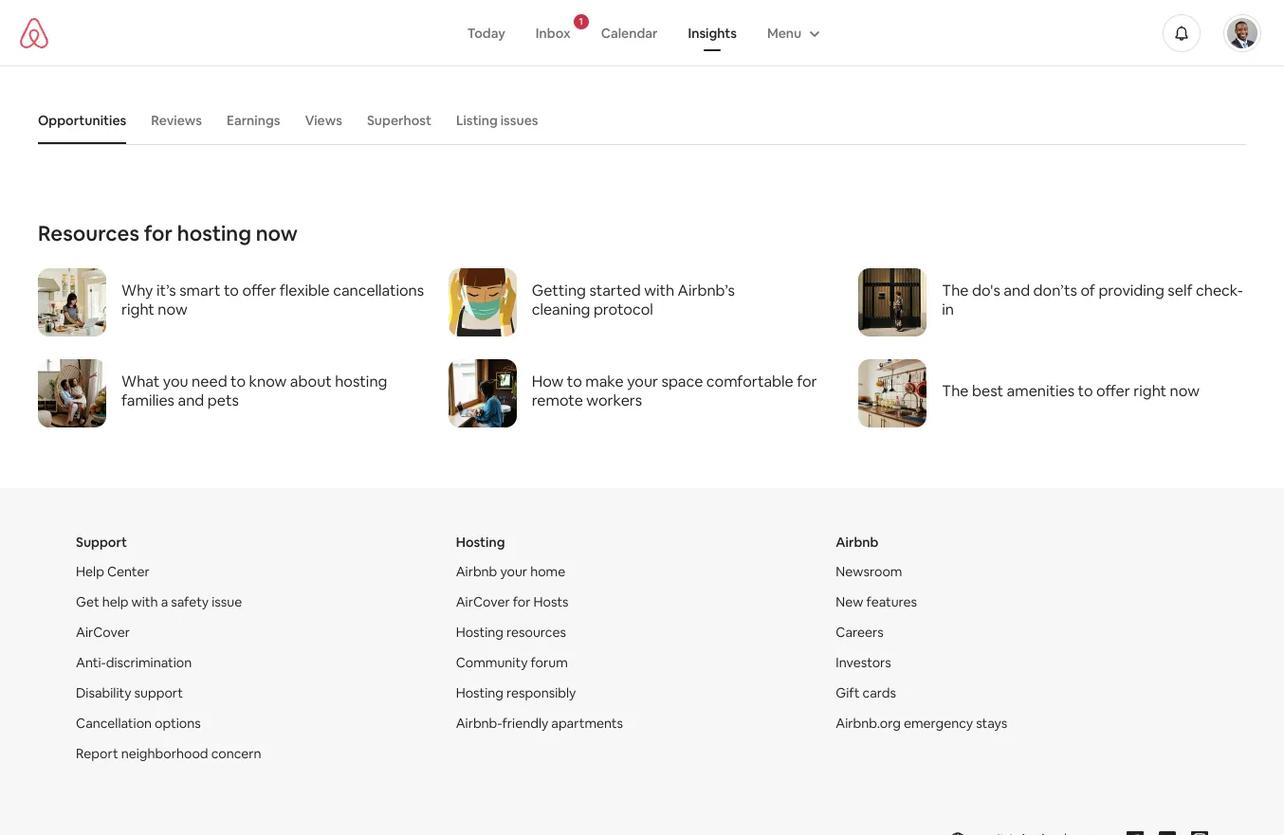 Task type: describe. For each thing, give the bounding box(es) containing it.
calendar
[[601, 24, 658, 41]]

tab list containing opportunities
[[28, 97, 1247, 144]]

careers link
[[836, 624, 884, 641]]

for for hosts
[[513, 594, 531, 611]]

the do's and don'ts of providing self check- in
[[942, 281, 1244, 320]]

friendly
[[502, 715, 549, 732]]

listing issues button
[[447, 102, 548, 139]]

home
[[530, 564, 566, 581]]

earnings button
[[217, 102, 290, 139]]

disability support link
[[76, 685, 183, 702]]

1
[[579, 15, 583, 27]]

to for what
[[231, 372, 246, 392]]

cancellation options link
[[76, 715, 201, 732]]

resources for hosting now
[[38, 220, 298, 247]]

aircover for hosts
[[456, 594, 569, 611]]

with for started
[[644, 281, 675, 301]]

a
[[161, 594, 168, 611]]

the for the best amenities to offer right now
[[942, 381, 969, 401]]

issue
[[212, 594, 242, 611]]

report neighborhood concern
[[76, 746, 261, 763]]

insights link
[[673, 15, 752, 51]]

anti-
[[76, 655, 106, 672]]

resources
[[38, 220, 139, 247]]

issues
[[501, 112, 538, 129]]

earnings
[[227, 112, 280, 129]]

know
[[249, 372, 287, 392]]

anti-discrimination
[[76, 655, 192, 672]]

airbnb-friendly apartments
[[456, 715, 623, 732]]

why it's smart to offer flexible cancellations right now
[[121, 281, 424, 320]]

space
[[662, 372, 703, 392]]

today
[[467, 24, 506, 41]]

it's
[[156, 281, 176, 301]]

to for the
[[1078, 381, 1093, 401]]

amenities
[[1007, 381, 1075, 401]]

get help with a safety issue link
[[76, 594, 242, 611]]

for for hosting
[[144, 220, 173, 247]]

apartments
[[552, 715, 623, 732]]

help center link
[[76, 564, 150, 581]]

features
[[867, 594, 917, 611]]

providing
[[1099, 281, 1165, 301]]

discrimination
[[106, 655, 192, 672]]

0 vertical spatial hosting
[[177, 220, 251, 247]]

listing
[[456, 112, 498, 129]]

getting
[[532, 281, 586, 301]]

of
[[1081, 281, 1096, 301]]

started
[[590, 281, 641, 301]]

stays
[[976, 715, 1008, 732]]

aircover for aircover link
[[76, 624, 130, 641]]

navigate to facebook image
[[1127, 832, 1144, 836]]

why it's smart to offer flexible cancellations right now link
[[38, 268, 426, 337]]

hosting for hosting resources
[[456, 624, 504, 641]]

get
[[76, 594, 99, 611]]

navigate to instagram image
[[1192, 832, 1209, 836]]

forum
[[531, 655, 568, 672]]

how to make your space comfortable for remote workers link
[[448, 360, 836, 428]]

resources
[[507, 624, 566, 641]]

what
[[121, 372, 160, 392]]

you
[[163, 372, 188, 392]]

anti-discrimination link
[[76, 655, 192, 672]]

hosting inside "what you need to know about hosting families and pets"
[[335, 372, 387, 392]]

hosting resources link
[[456, 624, 566, 641]]

1 vertical spatial right now
[[1134, 381, 1200, 401]]

support
[[76, 534, 127, 551]]

today link
[[452, 15, 521, 51]]

don'ts
[[1034, 281, 1078, 301]]

get help with a safety issue
[[76, 594, 242, 611]]

new features
[[836, 594, 917, 611]]

cancellation
[[76, 715, 152, 732]]

views button
[[295, 102, 352, 139]]

the for the do's and don'ts of providing self check- in
[[942, 281, 969, 301]]

insights
[[688, 24, 737, 41]]

remote workers
[[532, 391, 643, 411]]

community
[[456, 655, 528, 672]]

inbox
[[536, 24, 571, 41]]

your inside how to make your space comfortable for remote workers
[[627, 372, 658, 392]]

cancellations
[[333, 281, 424, 301]]

the do's and don'ts of providing self check- in link
[[859, 268, 1247, 337]]

why
[[121, 281, 153, 301]]

emergency
[[904, 715, 974, 732]]

what you need to know about hosting families and pets
[[121, 372, 387, 411]]

new features link
[[836, 594, 917, 611]]

investors link
[[836, 655, 892, 672]]

best
[[972, 381, 1004, 401]]



Task type: vqa. For each thing, say whether or not it's contained in the screenshot.
right 'Airbnb'
yes



Task type: locate. For each thing, give the bounding box(es) containing it.
airbnb
[[836, 534, 879, 551], [456, 564, 497, 581]]

aircover up anti-
[[76, 624, 130, 641]]

disability support
[[76, 685, 183, 702]]

0 horizontal spatial for
[[144, 220, 173, 247]]

with left a
[[131, 594, 158, 611]]

getting started with airbnb's cleaning protocol link
[[448, 268, 836, 337]]

center
[[107, 564, 150, 581]]

2 vertical spatial for
[[513, 594, 531, 611]]

airbnb for airbnb your home
[[456, 564, 497, 581]]

self check-
[[1168, 281, 1244, 301]]

0 vertical spatial with
[[644, 281, 675, 301]]

to inside how to make your space comfortable for remote workers
[[567, 372, 582, 392]]

new
[[836, 594, 864, 611]]

1 vertical spatial with
[[131, 594, 158, 611]]

hosting resources
[[456, 624, 566, 641]]

1 horizontal spatial airbnb
[[836, 534, 879, 551]]

aircover down airbnb your home
[[456, 594, 510, 611]]

with inside getting started with airbnb's cleaning protocol
[[644, 281, 675, 301]]

opportunities
[[38, 112, 126, 129]]

gift cards
[[836, 685, 896, 702]]

1 hosting from the top
[[456, 534, 505, 551]]

0 vertical spatial offer
[[242, 281, 276, 301]]

aircover link
[[76, 624, 130, 641]]

to right how on the left
[[567, 372, 582, 392]]

reviews button
[[142, 102, 212, 139]]

comfortable
[[707, 372, 794, 392]]

hosting up community
[[456, 624, 504, 641]]

aircover for hosts link
[[456, 594, 569, 611]]

3 hosting from the top
[[456, 685, 504, 702]]

1 horizontal spatial aircover
[[456, 594, 510, 611]]

airbnb for airbnb
[[836, 534, 879, 551]]

offer for flexible
[[242, 281, 276, 301]]

right now
[[121, 300, 188, 320], [1134, 381, 1200, 401]]

hosting up smart
[[177, 220, 251, 247]]

1 vertical spatial hosting
[[335, 372, 387, 392]]

for
[[144, 220, 173, 247], [797, 372, 817, 392], [513, 594, 531, 611]]

0 horizontal spatial airbnb
[[456, 564, 497, 581]]

0 vertical spatial your
[[627, 372, 658, 392]]

what you need to know about hosting families and pets link
[[38, 360, 426, 428]]

right now inside 'why it's smart to offer flexible cancellations right now'
[[121, 300, 188, 320]]

community forum
[[456, 655, 568, 672]]

0 vertical spatial for
[[144, 220, 173, 247]]

aircover
[[456, 594, 510, 611], [76, 624, 130, 641]]

1 vertical spatial your
[[500, 564, 528, 581]]

hosting for hosting responsibly
[[456, 685, 504, 702]]

0 horizontal spatial right now
[[121, 300, 188, 320]]

0 vertical spatial hosting
[[456, 534, 505, 551]]

0 vertical spatial airbnb
[[836, 534, 879, 551]]

0 horizontal spatial aircover
[[76, 624, 130, 641]]

opportunities button
[[28, 102, 136, 139]]

1 horizontal spatial offer
[[1097, 381, 1131, 401]]

1 vertical spatial aircover
[[76, 624, 130, 641]]

support
[[134, 685, 183, 702]]

1 vertical spatial the
[[942, 381, 969, 401]]

help
[[76, 564, 104, 581]]

offer inside 'why it's smart to offer flexible cancellations right now'
[[242, 281, 276, 301]]

your right make
[[627, 372, 658, 392]]

2 the from the top
[[942, 381, 969, 401]]

offer for right now
[[1097, 381, 1131, 401]]

2 hosting from the top
[[456, 624, 504, 641]]

1 vertical spatial hosting
[[456, 624, 504, 641]]

1 vertical spatial for
[[797, 372, 817, 392]]

navigate to twitter image
[[1159, 832, 1176, 836]]

0 horizontal spatial with
[[131, 594, 158, 611]]

1 horizontal spatial right now
[[1134, 381, 1200, 401]]

do's
[[972, 281, 1001, 301]]

help center
[[76, 564, 150, 581]]

hosting responsibly link
[[456, 685, 576, 702]]

airbnb-
[[456, 715, 502, 732]]

for left hosts
[[513, 594, 531, 611]]

concern
[[211, 746, 261, 763]]

responsibly
[[507, 685, 576, 702]]

airbnb's
[[678, 281, 735, 301]]

need
[[192, 372, 227, 392]]

1 horizontal spatial for
[[513, 594, 531, 611]]

to right the need
[[231, 372, 246, 392]]

investors
[[836, 655, 892, 672]]

smart
[[179, 281, 221, 301]]

help
[[102, 594, 129, 611]]

report neighborhood concern link
[[76, 746, 261, 763]]

0 horizontal spatial hosting
[[177, 220, 251, 247]]

newsroom
[[836, 564, 903, 581]]

safety
[[171, 594, 209, 611]]

hosting up airbnb your home
[[456, 534, 505, 551]]

careers
[[836, 624, 884, 641]]

aircover for aircover for hosts
[[456, 594, 510, 611]]

listing issues
[[456, 112, 538, 129]]

2 vertical spatial hosting
[[456, 685, 504, 702]]

with right started
[[644, 281, 675, 301]]

the inside the do's and don'ts of providing self check- in
[[942, 281, 969, 301]]

hosts
[[534, 594, 569, 611]]

airbnb.org
[[836, 715, 901, 732]]

1 vertical spatial offer
[[1097, 381, 1131, 401]]

to inside 'why it's smart to offer flexible cancellations right now'
[[224, 281, 239, 301]]

now
[[256, 220, 298, 247]]

your
[[627, 372, 658, 392], [500, 564, 528, 581]]

and
[[1004, 281, 1030, 301]]

airbnb your home
[[456, 564, 566, 581]]

and pets
[[178, 391, 239, 411]]

to inside "what you need to know about hosting families and pets"
[[231, 372, 246, 392]]

hosting right about
[[335, 372, 387, 392]]

the
[[942, 281, 969, 301], [942, 381, 969, 401]]

main navigation menu image
[[1228, 18, 1258, 48]]

for up it's
[[144, 220, 173, 247]]

for inside how to make your space comfortable for remote workers
[[797, 372, 817, 392]]

hosting up airbnb-
[[456, 685, 504, 702]]

gift
[[836, 685, 860, 702]]

airbnb up newsroom link
[[836, 534, 879, 551]]

1 horizontal spatial hosting
[[335, 372, 387, 392]]

the left do's
[[942, 281, 969, 301]]

0 horizontal spatial offer
[[242, 281, 276, 301]]

1 horizontal spatial with
[[644, 281, 675, 301]]

0 horizontal spatial your
[[500, 564, 528, 581]]

disability
[[76, 685, 131, 702]]

offer right amenities
[[1097, 381, 1131, 401]]

newsroom link
[[836, 564, 903, 581]]

2 horizontal spatial for
[[797, 372, 817, 392]]

0 vertical spatial the
[[942, 281, 969, 301]]

with for help
[[131, 594, 158, 611]]

offer left flexible
[[242, 281, 276, 301]]

the best amenities to offer right now link
[[859, 360, 1247, 428]]

to right amenities
[[1078, 381, 1093, 401]]

tab list
[[28, 97, 1247, 144]]

your up the aircover for hosts
[[500, 564, 528, 581]]

airbnb.org emergency stays
[[836, 715, 1008, 732]]

with
[[644, 281, 675, 301], [131, 594, 158, 611]]

to right smart
[[224, 281, 239, 301]]

hosting responsibly
[[456, 685, 576, 702]]

families
[[121, 391, 175, 411]]

community forum link
[[456, 655, 568, 672]]

how to make your space comfortable for remote workers
[[532, 372, 817, 411]]

to
[[224, 281, 239, 301], [231, 372, 246, 392], [567, 372, 582, 392], [1078, 381, 1093, 401]]

1 horizontal spatial your
[[627, 372, 658, 392]]

airbnb.org emergency stays link
[[836, 715, 1008, 732]]

hosting for hosting
[[456, 534, 505, 551]]

neighborhood
[[121, 746, 208, 763]]

about
[[290, 372, 332, 392]]

airbnb up the aircover for hosts
[[456, 564, 497, 581]]

superhost button
[[358, 102, 441, 139]]

inbox 1 calendar
[[536, 15, 658, 41]]

the left "best"
[[942, 381, 969, 401]]

to for why
[[224, 281, 239, 301]]

1 vertical spatial airbnb
[[456, 564, 497, 581]]

make
[[586, 372, 624, 392]]

0 vertical spatial aircover
[[456, 594, 510, 611]]

reviews
[[151, 112, 202, 129]]

hosting
[[456, 534, 505, 551], [456, 624, 504, 641], [456, 685, 504, 702]]

views
[[305, 112, 342, 129]]

cards
[[863, 685, 896, 702]]

cleaning protocol
[[532, 300, 654, 320]]

0 vertical spatial right now
[[121, 300, 188, 320]]

for right comfortable
[[797, 372, 817, 392]]

1 the from the top
[[942, 281, 969, 301]]



